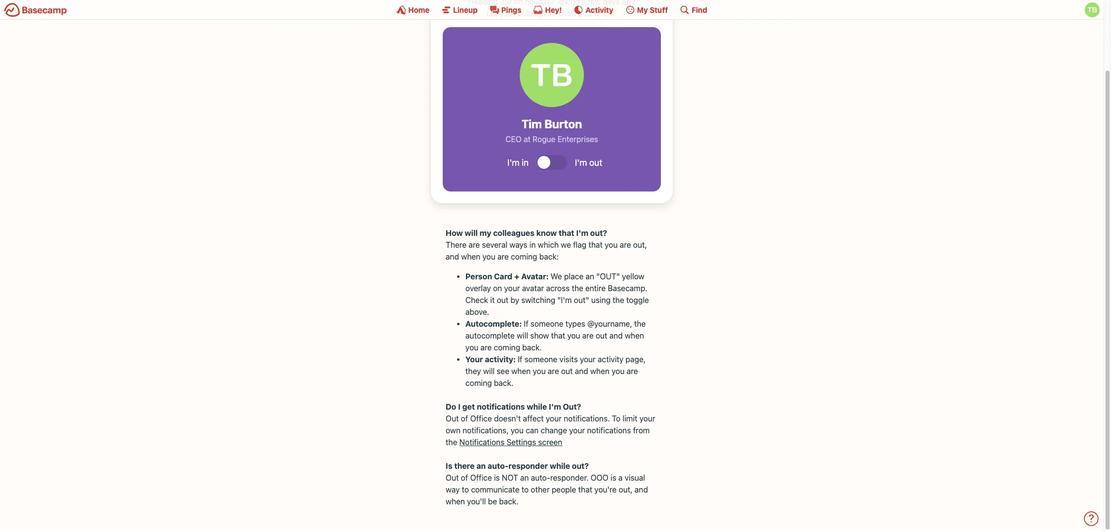 Task type: vqa. For each thing, say whether or not it's contained in the screenshot.
top 'Terry Turtle' image
no



Task type: locate. For each thing, give the bounding box(es) containing it.
auto- up 'not'
[[488, 462, 509, 471]]

1 out from the top
[[446, 415, 459, 423]]

will left my
[[465, 229, 478, 238]]

out? up responder.
[[572, 462, 589, 471]]

rogue
[[533, 135, 556, 144]]

and down there
[[446, 252, 459, 261]]

when up page,
[[625, 332, 645, 340]]

other
[[531, 486, 550, 495]]

0 vertical spatial back.
[[523, 343, 542, 352]]

coming down ways
[[511, 252, 538, 261]]

be
[[488, 497, 497, 506]]

1 horizontal spatial while
[[550, 462, 570, 471]]

out, inside is there an auto-responder while out? out of office is not an auto-responder. ooo is a visual way to communicate to other people that you're out, and when you'll be back.
[[619, 486, 633, 495]]

card
[[494, 272, 513, 281]]

1 vertical spatial someone
[[525, 355, 558, 364]]

is
[[494, 474, 500, 483], [611, 474, 617, 483]]

1 vertical spatial notifications
[[587, 426, 631, 435]]

1 vertical spatial know
[[537, 229, 557, 238]]

0 vertical spatial office
[[471, 415, 492, 423]]

your up from
[[640, 415, 656, 423]]

an down responder
[[521, 474, 529, 483]]

know
[[558, 9, 577, 18], [537, 229, 557, 238]]

visual
[[625, 474, 646, 483]]

2 of from the top
[[461, 474, 468, 483]]

the
[[572, 284, 584, 293], [613, 296, 625, 305], [635, 320, 646, 329], [446, 438, 458, 447]]

1 horizontal spatial out?
[[591, 229, 608, 238]]

0 horizontal spatial out,
[[619, 486, 633, 495]]

in right ways
[[530, 241, 536, 250]]

i'm out
[[575, 157, 603, 168]]

notifications
[[477, 403, 525, 412], [587, 426, 631, 435]]

to right way
[[462, 486, 469, 495]]

your down notifications.
[[570, 426, 585, 435]]

you right the flag
[[605, 241, 618, 250]]

1 vertical spatial if
[[518, 355, 523, 364]]

will left show
[[517, 332, 529, 340]]

when down way
[[446, 497, 465, 506]]

not
[[502, 474, 518, 483]]

and down visual at the right bottom
[[635, 486, 648, 495]]

2 vertical spatial an
[[521, 474, 529, 483]]

someone down show
[[525, 355, 558, 364]]

the inside 'out of office doesn't affect your notifications. to limit your own notifications, you can change your notifications from the'
[[446, 438, 458, 447]]

0 vertical spatial of
[[461, 415, 468, 423]]

out, up yellow
[[634, 241, 647, 250]]

1 vertical spatial an
[[477, 462, 486, 471]]

coming inside how will my colleagues know that i'm out? there are several ways in which we flag that you are out, and when you are coming back:
[[511, 252, 538, 261]]

2 vertical spatial coming
[[466, 379, 492, 388]]

your up by
[[504, 284, 520, 293]]

yellow
[[622, 272, 645, 281]]

0 horizontal spatial an
[[477, 462, 486, 471]]

out?
[[591, 229, 608, 238], [572, 462, 589, 471]]

0 horizontal spatial to
[[462, 486, 469, 495]]

an inside 'we place an "out" yellow overlay on your avatar across the entire basecamp. check it out by switching "i'm out" using the toggle above.'
[[586, 272, 595, 281]]

main element
[[0, 0, 1104, 20]]

of down get at the bottom of page
[[461, 415, 468, 423]]

your right visits
[[580, 355, 596, 364]]

of down the there
[[461, 474, 468, 483]]

0 vertical spatial someone
[[531, 320, 564, 329]]

1 vertical spatial out?
[[572, 462, 589, 471]]

get
[[463, 403, 475, 412]]

you down 'activity' at right bottom
[[612, 367, 625, 376]]

out up way
[[446, 474, 459, 483]]

out down @yourname,
[[596, 332, 608, 340]]

1 horizontal spatial to
[[522, 486, 529, 495]]

0 vertical spatial out,
[[634, 241, 647, 250]]

1 vertical spatial will
[[517, 332, 529, 340]]

activity:
[[485, 355, 516, 364]]

out up "own"
[[446, 415, 459, 423]]

back.
[[523, 343, 542, 352], [494, 379, 514, 388], [499, 497, 519, 506]]

at
[[524, 135, 531, 144]]

are down my
[[469, 241, 480, 250]]

is left a at right bottom
[[611, 474, 617, 483]]

and inside if someone visits your activity page, they will see when you are out and when you are coming back.
[[575, 367, 589, 376]]

the down "own"
[[446, 438, 458, 447]]

1 horizontal spatial will
[[483, 367, 495, 376]]

ways
[[510, 241, 528, 250]]

is up communicate
[[494, 474, 500, 483]]

someone inside if someone visits your activity page, they will see when you are out and when you are coming back.
[[525, 355, 558, 364]]

your right let
[[500, 9, 516, 18]]

the inside if someone types @yourname, the autocomplete will show that you are out and when you are coming back.
[[635, 320, 646, 329]]

0 vertical spatial out
[[446, 415, 459, 423]]

an
[[586, 272, 595, 281], [477, 462, 486, 471], [521, 474, 529, 483]]

your
[[466, 355, 483, 364]]

that right show
[[551, 332, 566, 340]]

autocomplete:
[[466, 320, 524, 329]]

1 horizontal spatial in
[[530, 241, 536, 250]]

if
[[524, 320, 529, 329], [518, 355, 523, 364]]

office up the notifications,
[[471, 415, 492, 423]]

and down @yourname,
[[610, 332, 623, 340]]

1 vertical spatial of
[[461, 474, 468, 483]]

notifications up the doesn't
[[477, 403, 525, 412]]

1 horizontal spatial know
[[558, 9, 577, 18]]

when inside is there an auto-responder while out? out of office is not an auto-responder. ooo is a visual way to communicate to other people that you're out, and when you'll be back.
[[446, 497, 465, 506]]

know left you're
[[558, 9, 577, 18]]

0 horizontal spatial in
[[522, 157, 529, 168]]

to
[[612, 415, 621, 423]]

if someone visits your activity page, they will see when you are out and when you are coming back.
[[466, 355, 646, 388]]

i'm
[[508, 157, 520, 168], [575, 157, 587, 168], [577, 229, 589, 238], [549, 403, 561, 412]]

if inside if someone visits your activity page, they will see when you are out and when you are coming back.
[[518, 355, 523, 364]]

out? up "out"
[[591, 229, 608, 238]]

1 vertical spatial while
[[550, 462, 570, 471]]

someone up show
[[531, 320, 564, 329]]

coming down they in the left bottom of the page
[[466, 379, 492, 388]]

out, down a at right bottom
[[619, 486, 633, 495]]

someone inside if someone types @yourname, the autocomplete will show that you are out and when you are coming back.
[[531, 320, 564, 329]]

2 office from the top
[[471, 474, 492, 483]]

0 vertical spatial colleagues
[[518, 9, 556, 18]]

out down enterprises at the top of page
[[590, 157, 603, 168]]

0 vertical spatial an
[[586, 272, 595, 281]]

0 vertical spatial coming
[[511, 252, 538, 261]]

the down toggle
[[635, 320, 646, 329]]

an up entire
[[586, 272, 595, 281]]

0 vertical spatial know
[[558, 9, 577, 18]]

when right see
[[512, 367, 531, 376]]

0 horizontal spatial out?
[[572, 462, 589, 471]]

across
[[546, 284, 570, 293]]

limit
[[623, 415, 638, 423]]

1 horizontal spatial out,
[[634, 241, 647, 250]]

when down 'activity' at right bottom
[[591, 367, 610, 376]]

enterprises
[[558, 135, 599, 144]]

someone
[[531, 320, 564, 329], [525, 355, 558, 364]]

visits
[[560, 355, 578, 364]]

coming up activity:
[[494, 343, 521, 352]]

0 horizontal spatial will
[[465, 229, 478, 238]]

1 horizontal spatial if
[[524, 320, 529, 329]]

1 vertical spatial back.
[[494, 379, 514, 388]]

when inside if someone types @yourname, the autocomplete will show that you are out and when you are coming back.
[[625, 332, 645, 340]]

0 horizontal spatial notifications
[[477, 403, 525, 412]]

when down there
[[461, 252, 481, 261]]

can
[[526, 426, 539, 435]]

0 horizontal spatial if
[[518, 355, 523, 364]]

way
[[446, 486, 460, 495]]

entire
[[586, 284, 606, 293]]

using
[[592, 296, 611, 305]]

if inside if someone types @yourname, the autocomplete will show that you are out and when you are coming back.
[[524, 320, 529, 329]]

@yourname,
[[588, 320, 633, 329]]

2 vertical spatial will
[[483, 367, 495, 376]]

will down your activity:
[[483, 367, 495, 376]]

out? inside is there an auto-responder while out? out of office is not an auto-responder. ooo is a visual way to communicate to other people that you're out, and when you'll be back.
[[572, 462, 589, 471]]

screen
[[539, 438, 563, 447]]

you
[[605, 241, 618, 250], [483, 252, 496, 261], [568, 332, 581, 340], [466, 343, 479, 352], [533, 367, 546, 376], [612, 367, 625, 376], [511, 426, 524, 435]]

back. down show
[[523, 343, 542, 352]]

0 vertical spatial if
[[524, 320, 529, 329]]

you down several
[[483, 252, 496, 261]]

are down several
[[498, 252, 509, 261]]

there
[[455, 462, 475, 471]]

are
[[469, 241, 480, 250], [620, 241, 632, 250], [498, 252, 509, 261], [583, 332, 594, 340], [481, 343, 492, 352], [548, 367, 559, 376], [627, 367, 638, 376]]

avatar:
[[522, 272, 549, 281]]

the down place at the right
[[572, 284, 584, 293]]

ceo
[[506, 135, 522, 144]]

out down visits
[[562, 367, 573, 376]]

coming inside if someone types @yourname, the autocomplete will show that you are out and when you are coming back.
[[494, 343, 521, 352]]

an right the there
[[477, 462, 486, 471]]

you up settings
[[511, 426, 524, 435]]

how
[[446, 229, 463, 238]]

are down if someone types @yourname, the autocomplete will show that you are out and when you are coming back.
[[548, 367, 559, 376]]

1 vertical spatial out,
[[619, 486, 633, 495]]

let
[[487, 9, 498, 18]]

2 out from the top
[[446, 474, 459, 483]]

and down visits
[[575, 367, 589, 376]]

while up affect
[[527, 403, 547, 412]]

out right it
[[497, 296, 509, 305]]

0 horizontal spatial auto-
[[488, 462, 509, 471]]

while up responder.
[[550, 462, 570, 471]]

when
[[461, 252, 481, 261], [625, 332, 645, 340], [512, 367, 531, 376], [591, 367, 610, 376], [446, 497, 465, 506]]

place
[[565, 272, 584, 281]]

above.
[[466, 308, 490, 317]]

2 is from the left
[[611, 474, 617, 483]]

auto- up other
[[531, 474, 551, 483]]

0 vertical spatial out?
[[591, 229, 608, 238]]

0 vertical spatial will
[[465, 229, 478, 238]]

in inside how will my colleagues know that i'm out? there are several ways in which we flag that you are out, and when you are coming back:
[[530, 241, 536, 250]]

my stuff
[[637, 5, 668, 14]]

2 to from the left
[[522, 486, 529, 495]]

if down switching
[[524, 320, 529, 329]]

know up which
[[537, 229, 557, 238]]

back:
[[540, 252, 559, 261]]

i'm left out?
[[549, 403, 561, 412]]

office
[[471, 415, 492, 423], [471, 474, 492, 483]]

out?
[[563, 403, 582, 412]]

0 horizontal spatial know
[[537, 229, 557, 238]]

1 of from the top
[[461, 415, 468, 423]]

1 vertical spatial coming
[[494, 343, 521, 352]]

out, inside how will my colleagues know that i'm out? there are several ways in which we flag that you are out, and when you are coming back:
[[634, 241, 647, 250]]

out inside if someone types @yourname, the autocomplete will show that you are out and when you are coming back.
[[596, 332, 608, 340]]

of inside 'out of office doesn't affect your notifications. to limit your own notifications, you can change your notifications from the'
[[461, 415, 468, 423]]

types
[[566, 320, 586, 329]]

1 horizontal spatial notifications
[[587, 426, 631, 435]]

colleagues inside how will my colleagues know that i'm out? there are several ways in which we flag that you are out, and when you are coming back:
[[493, 229, 535, 238]]

1 is from the left
[[494, 474, 500, 483]]

2 horizontal spatial will
[[517, 332, 529, 340]]

office inside 'out of office doesn't affect your notifications. to limit your own notifications, you can change your notifications from the'
[[471, 415, 492, 423]]

autocomplete
[[466, 332, 515, 340]]

1 vertical spatial office
[[471, 474, 492, 483]]

1 office from the top
[[471, 415, 492, 423]]

i'm up the flag
[[577, 229, 589, 238]]

1 vertical spatial colleagues
[[493, 229, 535, 238]]

we place an "out" yellow overlay on your avatar across the entire basecamp. check it out by switching "i'm out" using the toggle above.
[[466, 272, 649, 317]]

out inside if someone visits your activity page, they will see when you are out and when you are coming back.
[[562, 367, 573, 376]]

2 horizontal spatial an
[[586, 272, 595, 281]]

0 horizontal spatial while
[[527, 403, 547, 412]]

0 horizontal spatial is
[[494, 474, 500, 483]]

while inside is there an auto-responder while out? out of office is not an auto-responder. ooo is a visual way to communicate to other people that you're out, and when you'll be back.
[[550, 462, 570, 471]]

1 vertical spatial in
[[530, 241, 536, 250]]

2 vertical spatial back.
[[499, 497, 519, 506]]

in down at
[[522, 157, 529, 168]]

own
[[446, 426, 461, 435]]

know inside how will my colleagues know that i'm out? there are several ways in which we flag that you are out, and when you are coming back:
[[537, 229, 557, 238]]

if right activity:
[[518, 355, 523, 364]]

out,
[[634, 241, 647, 250], [619, 486, 633, 495]]

stuff
[[650, 5, 668, 14]]

your
[[500, 9, 516, 18], [504, 284, 520, 293], [580, 355, 596, 364], [546, 415, 562, 423], [640, 415, 656, 423], [570, 426, 585, 435]]

that up we
[[559, 229, 575, 238]]

1 vertical spatial auto-
[[531, 474, 551, 483]]

lineup link
[[442, 5, 478, 15]]

1 vertical spatial out
[[446, 474, 459, 483]]

that down the ooo
[[579, 486, 593, 495]]

back. right be
[[499, 497, 519, 506]]

basecamp.
[[608, 284, 648, 293]]

notifications down to
[[587, 426, 631, 435]]

which
[[538, 241, 559, 250]]

back. down see
[[494, 379, 514, 388]]

out"
[[574, 296, 590, 305]]

office up communicate
[[471, 474, 492, 483]]

1 horizontal spatial is
[[611, 474, 617, 483]]

to left other
[[522, 486, 529, 495]]



Task type: describe. For each thing, give the bounding box(es) containing it.
will inside if someone visits your activity page, they will see when you are out and when you are coming back.
[[483, 367, 495, 376]]

that inside is there an auto-responder while out? out of office is not an auto-responder. ooo is a visual way to communicate to other people that you're out, and when you'll be back.
[[579, 486, 593, 495]]

avatar
[[522, 284, 544, 293]]

i'm in
[[508, 157, 529, 168]]

are up yellow
[[620, 241, 632, 250]]

affect
[[523, 415, 544, 423]]

show
[[531, 332, 549, 340]]

find button
[[680, 5, 708, 15]]

is there an auto-responder while out? out of office is not an auto-responder. ooo is a visual way to communicate to other people that you're out, and when you'll be back.
[[446, 462, 648, 506]]

activity
[[586, 5, 614, 14]]

by
[[511, 296, 520, 305]]

if someone types @yourname, the autocomplete will show that you are out and when you are coming back.
[[466, 320, 646, 352]]

that right the flag
[[589, 241, 603, 250]]

0 vertical spatial in
[[522, 157, 529, 168]]

"i'm
[[558, 296, 572, 305]]

coming inside if someone visits your activity page, they will see when you are out and when you are coming back.
[[466, 379, 492, 388]]

toggle
[[627, 296, 649, 305]]

are down "types"
[[583, 332, 594, 340]]

out? inside how will my colleagues know that i'm out? there are several ways in which we flag that you are out, and when you are coming back:
[[591, 229, 608, 238]]

1 horizontal spatial an
[[521, 474, 529, 483]]

when inside how will my colleagues know that i'm out? there are several ways in which we flag that you are out, and when you are coming back:
[[461, 252, 481, 261]]

it
[[491, 296, 495, 305]]

the down basecamp.
[[613, 296, 625, 305]]

overlay
[[466, 284, 491, 293]]

out inside 'we place an "out" yellow overlay on your avatar across the entire basecamp. check it out by switching "i'm out" using the toggle above.'
[[497, 296, 509, 305]]

activity
[[598, 355, 624, 364]]

and inside if someone types @yourname, the autocomplete will show that you are out and when you are coming back.
[[610, 332, 623, 340]]

back. inside if someone visits your activity page, they will see when you are out and when you are coming back.
[[494, 379, 514, 388]]

will inside if someone types @yourname, the autocomplete will show that you are out and when you are coming back.
[[517, 332, 529, 340]]

tim burton ceo         at         rogue enterprises
[[506, 117, 599, 144]]

i'm down ceo
[[508, 157, 520, 168]]

switch accounts image
[[4, 2, 67, 18]]

activity link
[[574, 5, 614, 15]]

communicate
[[471, 486, 520, 495]]

back. inside is there an auto-responder while out? out of office is not an auto-responder. ooo is a visual way to communicate to other people that you're out, and when you'll be back.
[[499, 497, 519, 506]]

is
[[446, 462, 453, 471]]

my
[[480, 229, 492, 238]]

pings
[[502, 5, 522, 14]]

you down "types"
[[568, 332, 581, 340]]

an for "out"
[[586, 272, 595, 281]]

you inside 'out of office doesn't affect your notifications. to limit your own notifications, you can change your notifications from the'
[[511, 426, 524, 435]]

you're
[[579, 9, 602, 18]]

tim
[[522, 117, 542, 131]]

0 vertical spatial while
[[527, 403, 547, 412]]

person card + avatar:
[[466, 272, 551, 281]]

ooo
[[591, 474, 609, 483]]

of inside is there an auto-responder while out? out of office is not an auto-responder. ooo is a visual way to communicate to other people that you're out, and when you'll be back.
[[461, 474, 468, 483]]

responder.
[[551, 474, 589, 483]]

0 vertical spatial auto-
[[488, 462, 509, 471]]

if for your activity:
[[518, 355, 523, 364]]

your inside if someone visits your activity page, they will see when you are out and when you are coming back.
[[580, 355, 596, 364]]

out inside is there an auto-responder while out? out of office is not an auto-responder. ooo is a visual way to communicate to other people that you're out, and when you'll be back.
[[446, 474, 459, 483]]

if for autocomplete:
[[524, 320, 529, 329]]

my stuff button
[[626, 5, 668, 15]]

switching
[[522, 296, 556, 305]]

tim burton image
[[1086, 2, 1100, 17]]

1 to from the left
[[462, 486, 469, 495]]

you down show
[[533, 367, 546, 376]]

1 horizontal spatial auto-
[[531, 474, 551, 483]]

out of office doesn't affect your notifications. to limit your own notifications, you can change your notifications from the
[[446, 415, 656, 447]]

an for auto-
[[477, 462, 486, 471]]

you'll
[[467, 497, 486, 506]]

check
[[466, 296, 489, 305]]

settings
[[507, 438, 537, 447]]

change
[[541, 426, 568, 435]]

we
[[561, 241, 571, 250]]

how will my colleagues know that i'm out? there are several ways in which we flag that you are out, and when you are coming back:
[[446, 229, 647, 261]]

they
[[466, 367, 481, 376]]

are down page,
[[627, 367, 638, 376]]

will inside how will my colleagues know that i'm out? there are several ways in which we flag that you are out, and when you are coming back:
[[465, 229, 478, 238]]

let your colleagues know you're out.
[[487, 9, 618, 18]]

office inside is there an auto-responder while out? out of office is not an auto-responder. ooo is a visual way to communicate to other people that you're out, and when you'll be back.
[[471, 474, 492, 483]]

notifications.
[[564, 415, 610, 423]]

responder
[[509, 462, 548, 471]]

people
[[552, 486, 577, 495]]

lineup
[[454, 5, 478, 14]]

0 vertical spatial notifications
[[477, 403, 525, 412]]

notifications settings screen link
[[460, 438, 563, 447]]

hey!
[[546, 5, 562, 14]]

we
[[551, 272, 562, 281]]

notifications,
[[463, 426, 509, 435]]

are down "autocomplete"
[[481, 343, 492, 352]]

out inside 'out of office doesn't affect your notifications. to limit your own notifications, you can change your notifications from the'
[[446, 415, 459, 423]]

notifications
[[460, 438, 505, 447]]

see
[[497, 367, 510, 376]]

from
[[633, 426, 650, 435]]

someone for you
[[531, 320, 564, 329]]

on
[[493, 284, 502, 293]]

pings button
[[490, 5, 522, 15]]

my
[[637, 5, 648, 14]]

burton
[[545, 117, 583, 131]]

notifications settings screen
[[460, 438, 563, 447]]

find
[[692, 5, 708, 14]]

notifications inside 'out of office doesn't affect your notifications. to limit your own notifications, you can change your notifications from the'
[[587, 426, 631, 435]]

you up 'your'
[[466, 343, 479, 352]]

page,
[[626, 355, 646, 364]]

someone for when
[[525, 355, 558, 364]]

your up change
[[546, 415, 562, 423]]

there
[[446, 241, 467, 250]]

your activity:
[[466, 355, 518, 364]]

doesn't
[[494, 415, 521, 423]]

out.
[[604, 9, 618, 18]]

do i get notifications while i'm out?
[[446, 403, 582, 412]]

a
[[619, 474, 623, 483]]

+
[[515, 272, 520, 281]]

"out"
[[597, 272, 620, 281]]

and inside is there an auto-responder while out? out of office is not an auto-responder. ooo is a visual way to communicate to other people that you're out, and when you'll be back.
[[635, 486, 648, 495]]

and inside how will my colleagues know that i'm out? there are several ways in which we flag that you are out, and when you are coming back:
[[446, 252, 459, 261]]

i'm down enterprises at the top of page
[[575, 157, 587, 168]]

home link
[[397, 5, 430, 15]]

back. inside if someone types @yourname, the autocomplete will show that you are out and when you are coming back.
[[523, 343, 542, 352]]

that inside if someone types @yourname, the autocomplete will show that you are out and when you are coming back.
[[551, 332, 566, 340]]

i'm inside how will my colleagues know that i'm out? there are several ways in which we flag that you are out, and when you are coming back:
[[577, 229, 589, 238]]

do
[[446, 403, 457, 412]]

your inside 'we place an "out" yellow overlay on your avatar across the entire basecamp. check it out by switching "i'm out" using the toggle above.'
[[504, 284, 520, 293]]



